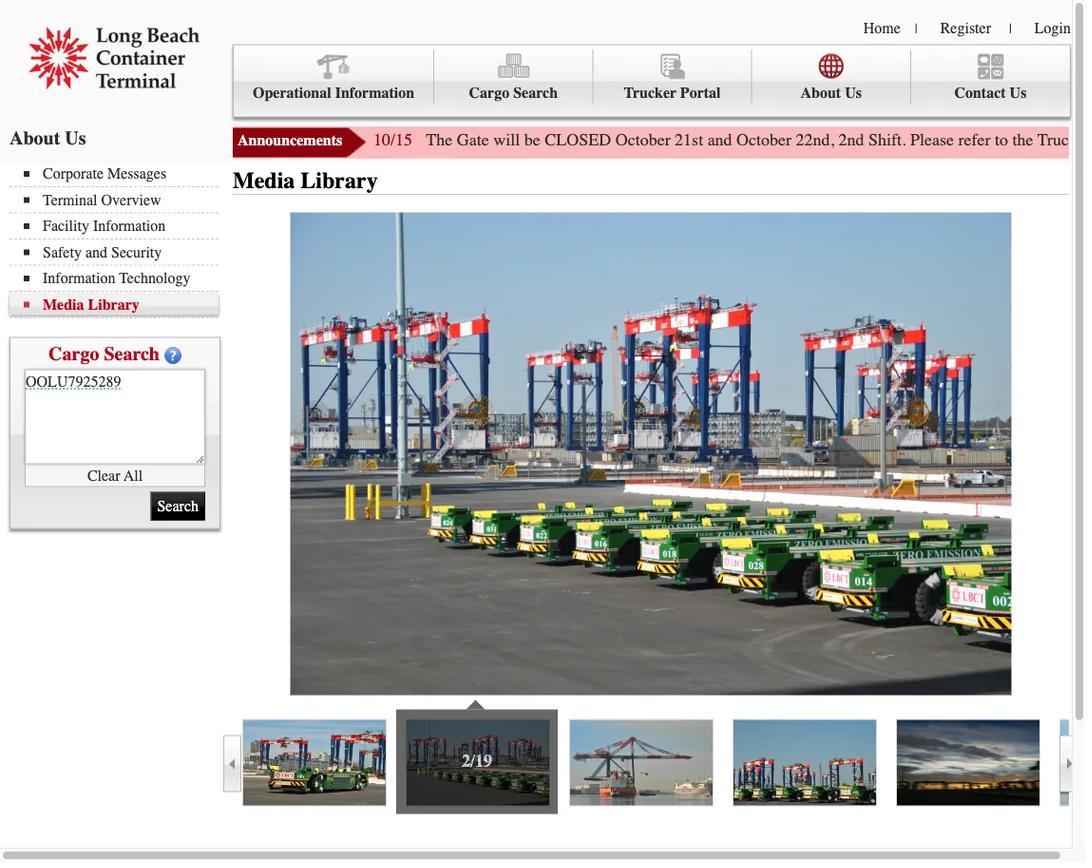 Task type: describe. For each thing, give the bounding box(es) containing it.
Enter container numbers and/ or booking numbers.  text field
[[25, 369, 205, 464]]

corporate messages link
[[24, 165, 219, 183]]

operational information link
[[234, 50, 435, 104]]

2/19
[[462, 752, 492, 772]]

cargo search link
[[435, 50, 594, 104]]

announcements
[[238, 132, 342, 149]]

clear all button
[[25, 464, 205, 487]]

contact us link
[[912, 50, 1071, 104]]

messages
[[107, 165, 167, 183]]

corporate
[[43, 165, 104, 183]]

portal
[[681, 84, 721, 102]]

the
[[426, 130, 453, 150]]

1 october from the left
[[616, 130, 671, 150]]

operational
[[253, 84, 331, 102]]

will
[[494, 130, 520, 150]]

operational information
[[253, 84, 415, 102]]

0 vertical spatial library
[[301, 168, 378, 194]]

home link
[[864, 19, 901, 37]]

and inside corporate messages terminal overview facility information safety and security information technology media library
[[85, 243, 107, 261]]

0 horizontal spatial us
[[65, 127, 86, 149]]

media library link
[[24, 296, 219, 313]]

be
[[524, 130, 541, 150]]

2nd
[[839, 130, 865, 150]]

technology
[[119, 270, 191, 287]]

clear
[[87, 467, 120, 484]]

login link
[[1035, 19, 1071, 37]]

1 horizontal spatial cargo
[[469, 84, 510, 102]]

security
[[111, 243, 162, 261]]

all
[[124, 467, 143, 484]]

2 october from the left
[[737, 130, 792, 150]]

cargo search inside cargo search link
[[469, 84, 558, 102]]

0 horizontal spatial about us
[[10, 127, 86, 149]]

terminal overview link
[[24, 191, 219, 209]]

g
[[1082, 130, 1087, 150]]

truck
[[1038, 130, 1078, 150]]

menu bar containing corporate messages
[[10, 163, 228, 318]]

register
[[941, 19, 992, 37]]

21st
[[675, 130, 704, 150]]

media inside corporate messages terminal overview facility information safety and security information technology media library
[[43, 296, 84, 313]]

clear all
[[87, 467, 143, 484]]

10/15
[[374, 130, 413, 150]]

us for about us "link"
[[845, 84, 862, 102]]

trucker portal
[[624, 84, 721, 102]]



Task type: vqa. For each thing, say whether or not it's contained in the screenshot.
'Images'
no



Task type: locate. For each thing, give the bounding box(es) containing it.
us up the 2nd
[[845, 84, 862, 102]]

safety
[[43, 243, 82, 261]]

| left login
[[1010, 21, 1012, 36]]

facility information link
[[24, 217, 219, 235]]

0 horizontal spatial cargo search
[[49, 343, 160, 365]]

about inside "link"
[[801, 84, 842, 102]]

0 horizontal spatial and
[[85, 243, 107, 261]]

0 horizontal spatial about
[[10, 127, 60, 149]]

closed
[[545, 130, 611, 150]]

0 vertical spatial search
[[514, 84, 558, 102]]

safety and security link
[[24, 243, 219, 261]]

information inside "link"
[[335, 84, 415, 102]]

0 horizontal spatial media
[[43, 296, 84, 313]]

search
[[514, 84, 558, 102], [104, 343, 160, 365]]

10/15 the gate will be closed october 21st and october 22nd, 2nd shift. please refer to the truck g
[[374, 130, 1087, 150]]

0 vertical spatial and
[[708, 130, 733, 150]]

about us
[[801, 84, 862, 102], [10, 127, 86, 149]]

to
[[995, 130, 1009, 150]]

us for 'contact us' link
[[1010, 84, 1027, 102]]

1 horizontal spatial october
[[737, 130, 792, 150]]

1 vertical spatial library
[[88, 296, 140, 313]]

1 horizontal spatial |
[[1010, 21, 1012, 36]]

0 horizontal spatial |
[[915, 21, 918, 36]]

information down safety
[[43, 270, 115, 287]]

cargo search down the media library link
[[49, 343, 160, 365]]

overview
[[101, 191, 161, 209]]

0 vertical spatial menu bar
[[233, 44, 1071, 117]]

0 vertical spatial about us
[[801, 84, 862, 102]]

1 vertical spatial and
[[85, 243, 107, 261]]

2 horizontal spatial us
[[1010, 84, 1027, 102]]

media library
[[233, 168, 378, 194]]

1 vertical spatial media
[[43, 296, 84, 313]]

facility
[[43, 217, 89, 235]]

library
[[301, 168, 378, 194], [88, 296, 140, 313]]

1 horizontal spatial menu bar
[[233, 44, 1071, 117]]

about
[[801, 84, 842, 102], [10, 127, 60, 149]]

menu bar
[[233, 44, 1071, 117], [10, 163, 228, 318]]

0 horizontal spatial october
[[616, 130, 671, 150]]

refer
[[959, 130, 991, 150]]

0 horizontal spatial cargo
[[49, 343, 99, 365]]

search down the media library link
[[104, 343, 160, 365]]

home
[[864, 19, 901, 37]]

media down safety
[[43, 296, 84, 313]]

22nd,
[[796, 130, 835, 150]]

gate
[[457, 130, 489, 150]]

trucker
[[624, 84, 677, 102]]

about up corporate
[[10, 127, 60, 149]]

media down announcements
[[233, 168, 295, 194]]

cargo search up will
[[469, 84, 558, 102]]

0 vertical spatial media
[[233, 168, 295, 194]]

1 horizontal spatial cargo search
[[469, 84, 558, 102]]

and right 21st
[[708, 130, 733, 150]]

1 horizontal spatial about
[[801, 84, 842, 102]]

login
[[1035, 19, 1071, 37]]

search up the be
[[514, 84, 558, 102]]

1 vertical spatial information
[[93, 217, 166, 235]]

about us inside "link"
[[801, 84, 862, 102]]

1 | from the left
[[915, 21, 918, 36]]

1 horizontal spatial library
[[301, 168, 378, 194]]

about us up corporate
[[10, 127, 86, 149]]

media
[[233, 168, 295, 194], [43, 296, 84, 313]]

0 vertical spatial information
[[335, 84, 415, 102]]

1 horizontal spatial media
[[233, 168, 295, 194]]

contact us
[[955, 84, 1027, 102]]

us inside "link"
[[845, 84, 862, 102]]

us up corporate
[[65, 127, 86, 149]]

1 horizontal spatial and
[[708, 130, 733, 150]]

1 horizontal spatial search
[[514, 84, 558, 102]]

1 vertical spatial cargo search
[[49, 343, 160, 365]]

2 | from the left
[[1010, 21, 1012, 36]]

information
[[335, 84, 415, 102], [93, 217, 166, 235], [43, 270, 115, 287]]

shift.
[[869, 130, 907, 150]]

information up 10/15
[[335, 84, 415, 102]]

|
[[915, 21, 918, 36], [1010, 21, 1012, 36]]

about us link
[[753, 50, 912, 104]]

terminal
[[43, 191, 97, 209]]

corporate messages terminal overview facility information safety and security information technology media library
[[43, 165, 191, 313]]

about up 22nd,
[[801, 84, 842, 102]]

us right contact
[[1010, 84, 1027, 102]]

| right the home link
[[915, 21, 918, 36]]

the
[[1013, 130, 1034, 150]]

october left 22nd,
[[737, 130, 792, 150]]

please
[[911, 130, 955, 150]]

register link
[[941, 19, 992, 37]]

information technology link
[[24, 270, 219, 287]]

0 vertical spatial cargo
[[469, 84, 510, 102]]

search inside menu bar
[[514, 84, 558, 102]]

cargo
[[469, 84, 510, 102], [49, 343, 99, 365]]

october
[[616, 130, 671, 150], [737, 130, 792, 150]]

0 vertical spatial cargo search
[[469, 84, 558, 102]]

2 vertical spatial information
[[43, 270, 115, 287]]

None submit
[[151, 492, 205, 521]]

1 horizontal spatial about us
[[801, 84, 862, 102]]

and right safety
[[85, 243, 107, 261]]

1 vertical spatial menu bar
[[10, 163, 228, 318]]

0 horizontal spatial library
[[88, 296, 140, 313]]

1 horizontal spatial us
[[845, 84, 862, 102]]

library inside corporate messages terminal overview facility information safety and security information technology media library
[[88, 296, 140, 313]]

1 vertical spatial cargo
[[49, 343, 99, 365]]

cargo search
[[469, 84, 558, 102], [49, 343, 160, 365]]

cargo up gate
[[469, 84, 510, 102]]

us
[[845, 84, 862, 102], [1010, 84, 1027, 102], [65, 127, 86, 149]]

cargo down the media library link
[[49, 343, 99, 365]]

1 vertical spatial search
[[104, 343, 160, 365]]

0 vertical spatial about
[[801, 84, 842, 102]]

contact
[[955, 84, 1006, 102]]

library down information technology 'link'
[[88, 296, 140, 313]]

october left 21st
[[616, 130, 671, 150]]

information down overview
[[93, 217, 166, 235]]

0 horizontal spatial search
[[104, 343, 160, 365]]

1 vertical spatial about us
[[10, 127, 86, 149]]

about us up 22nd,
[[801, 84, 862, 102]]

0 horizontal spatial menu bar
[[10, 163, 228, 318]]

trucker portal link
[[594, 50, 753, 104]]

and
[[708, 130, 733, 150], [85, 243, 107, 261]]

1 vertical spatial about
[[10, 127, 60, 149]]

library down announcements
[[301, 168, 378, 194]]

menu bar containing operational information
[[233, 44, 1071, 117]]



